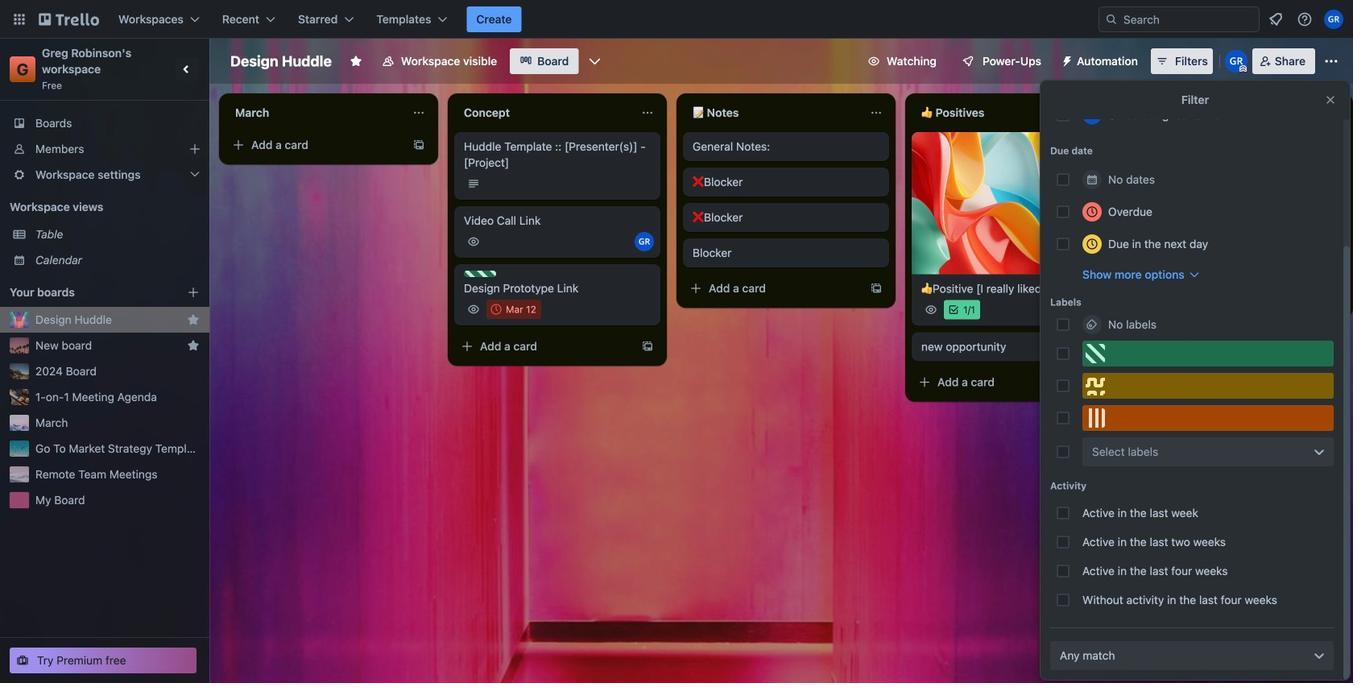 Task type: vqa. For each thing, say whether or not it's contained in the screenshot.
0 Notifications IMAGE
yes



Task type: locate. For each thing, give the bounding box(es) containing it.
1 vertical spatial create from template… image
[[641, 340, 654, 353]]

1 starred icon image from the top
[[187, 313, 200, 326]]

greg robinson (gregrobinson96) image
[[1324, 10, 1344, 29], [1225, 50, 1248, 73], [1083, 105, 1102, 125], [635, 232, 654, 251]]

2 starred icon image from the top
[[187, 339, 200, 352]]

0 vertical spatial starred icon image
[[187, 313, 200, 326]]

show menu image
[[1324, 53, 1340, 69]]

None text field
[[683, 100, 864, 126]]

None checkbox
[[1150, 216, 1201, 235]]

0 vertical spatial create from template… image
[[412, 139, 425, 151]]

color: green, title: none image
[[464, 271, 496, 277]]

None checkbox
[[487, 300, 541, 319]]

primary element
[[0, 0, 1353, 39]]

create from template… image
[[870, 282, 883, 295], [641, 340, 654, 353]]

back to home image
[[39, 6, 99, 32]]

0 vertical spatial create from template… image
[[870, 282, 883, 295]]

None text field
[[226, 100, 406, 126], [454, 100, 635, 126], [912, 100, 1092, 126], [226, 100, 406, 126], [454, 100, 635, 126], [912, 100, 1092, 126]]

workspace navigation collapse icon image
[[176, 58, 198, 81]]

this member is an admin of this board. image
[[1240, 65, 1247, 73]]

0 notifications image
[[1266, 10, 1286, 29]]

open information menu image
[[1297, 11, 1313, 27]]

0 horizontal spatial create from template… image
[[641, 340, 654, 353]]

1 vertical spatial starred icon image
[[187, 339, 200, 352]]

your boards with 8 items element
[[10, 283, 163, 302]]

1 horizontal spatial create from template… image
[[870, 282, 883, 295]]

0 horizontal spatial create from template… image
[[412, 139, 425, 151]]

starred icon image
[[187, 313, 200, 326], [187, 339, 200, 352]]

create from template… image
[[412, 139, 425, 151], [1099, 376, 1112, 389]]

1 horizontal spatial create from template… image
[[1099, 376, 1112, 389]]

customize views image
[[587, 53, 603, 69]]

Search field
[[1118, 8, 1259, 31]]

1 vertical spatial create from template… image
[[1099, 376, 1112, 389]]

add board image
[[187, 286, 200, 299]]



Task type: describe. For each thing, give the bounding box(es) containing it.
close popover image
[[1324, 93, 1337, 106]]

search image
[[1105, 13, 1118, 26]]

star or unstar board image
[[350, 55, 362, 68]]

color: yellow, title: none element
[[1083, 373, 1334, 399]]

color: green, title: none element
[[1083, 341, 1334, 367]]

Board name text field
[[222, 48, 340, 74]]

color: orange, title: none element
[[1083, 405, 1334, 431]]

sm image
[[1055, 48, 1077, 71]]



